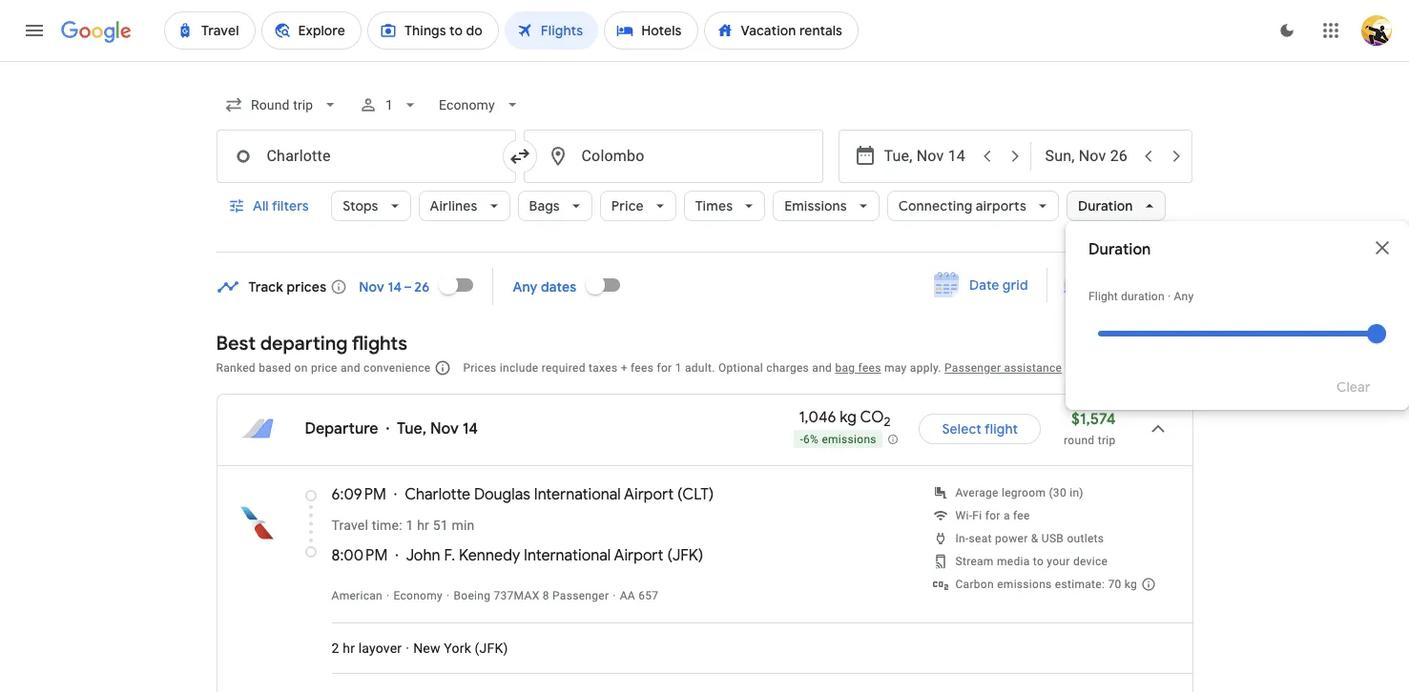 Task type: locate. For each thing, give the bounding box(es) containing it.
0 vertical spatial nov
[[359, 278, 384, 295]]

and
[[341, 362, 361, 375], [812, 362, 832, 375]]

tue,
[[397, 420, 427, 439]]

0 vertical spatial (
[[677, 486, 682, 505]]

swap origin and destination. image
[[508, 145, 531, 168]]

(30
[[1049, 487, 1067, 500]]

0 vertical spatial emissions
[[822, 433, 877, 446]]

john f. kennedy international airport ( jfk )
[[406, 547, 703, 566]]

close dialog image
[[1371, 237, 1394, 260]]

nov left 14
[[430, 420, 459, 439]]

2 horizontal spatial (
[[677, 486, 682, 505]]

passenger right 8
[[553, 590, 609, 603]]

1 button
[[351, 82, 427, 128]]

stream media to your device
[[956, 555, 1108, 569]]

2 vertical spatial 1
[[406, 518, 414, 533]]

0 horizontal spatial  image
[[386, 420, 389, 439]]

0 horizontal spatial fees
[[631, 362, 654, 375]]

adult.
[[685, 362, 715, 375]]

1 horizontal spatial 2
[[884, 415, 891, 431]]

price inside button
[[1101, 277, 1134, 294]]

8
[[543, 590, 549, 603]]

 image
[[386, 420, 389, 439], [406, 641, 410, 656]]

1 horizontal spatial any
[[1174, 290, 1194, 303]]

1 horizontal spatial fees
[[858, 362, 881, 375]]

51
[[433, 518, 448, 533]]

select flight
[[942, 421, 1018, 438]]

kg right 70
[[1125, 578, 1138, 592]]

1 vertical spatial 2
[[332, 641, 339, 656]]

ranked based on price and convenience
[[216, 362, 431, 375]]

14 – 26
[[388, 278, 430, 295]]

estimate:
[[1055, 578, 1105, 592]]

best departing flights main content
[[216, 262, 1193, 693]]

hr
[[417, 518, 429, 533], [343, 641, 355, 656]]

airport
[[624, 486, 674, 505], [614, 547, 664, 566]]

boeing 737max 8 passenger
[[454, 590, 609, 603]]

Return text field
[[1045, 131, 1133, 182]]

1 horizontal spatial kg
[[1125, 578, 1138, 592]]

hr left 51 at the bottom left of page
[[417, 518, 429, 533]]

70
[[1108, 578, 1122, 592]]

0 horizontal spatial for
[[657, 362, 672, 375]]

emissions down 1,046 kg co 2
[[822, 433, 877, 446]]

layover
[[359, 641, 402, 656]]

(
[[677, 486, 682, 505], [667, 547, 672, 566], [475, 641, 480, 656]]

and left bag
[[812, 362, 832, 375]]

0 horizontal spatial kg
[[840, 409, 857, 428]]

1 vertical spatial duration
[[1089, 240, 1151, 260]]

duration up "price graph" button
[[1089, 240, 1151, 260]]

min
[[452, 518, 475, 533]]

international
[[534, 486, 621, 505], [524, 547, 611, 566]]

1 vertical spatial 1
[[675, 362, 682, 375]]

media
[[997, 555, 1030, 569]]

find the best price region
[[216, 262, 1193, 318]]

tue, nov 14
[[397, 420, 478, 439]]

1 vertical spatial )
[[698, 547, 703, 566]]

airports
[[976, 198, 1027, 215]]

1 horizontal spatial for
[[985, 510, 1001, 523]]

1 horizontal spatial and
[[812, 362, 832, 375]]

1 vertical spatial price
[[1101, 277, 1134, 294]]

jfk down clt
[[672, 547, 698, 566]]

1 vertical spatial hr
[[343, 641, 355, 656]]

0 vertical spatial airport
[[624, 486, 674, 505]]

fee
[[1013, 510, 1030, 523]]

airport left clt
[[624, 486, 674, 505]]

1 vertical spatial nov
[[430, 420, 459, 439]]

1 horizontal spatial (
[[667, 547, 672, 566]]

1 and from the left
[[341, 362, 361, 375]]

·
[[1168, 290, 1171, 303]]

boeing
[[454, 590, 491, 603]]

1 horizontal spatial  image
[[406, 641, 410, 656]]

prices include required taxes + fees for 1 adult. optional charges and bag fees may apply. passenger assistance
[[463, 362, 1062, 375]]

2 horizontal spatial )
[[709, 486, 714, 505]]

any left dates
[[513, 278, 538, 295]]

1,046 kg co 2
[[799, 409, 891, 431]]

)
[[709, 486, 714, 505], [698, 547, 703, 566], [503, 641, 508, 656]]

 image left tue,
[[386, 420, 389, 439]]

any
[[513, 278, 538, 295], [1174, 290, 1194, 303]]

0 vertical spatial 2
[[884, 415, 891, 431]]

taxes
[[589, 362, 618, 375]]

fees right +
[[631, 362, 654, 375]]

0 horizontal spatial emissions
[[822, 433, 877, 446]]

legroom
[[1002, 487, 1046, 500]]

connecting airports
[[899, 198, 1027, 215]]

may
[[885, 362, 907, 375]]

jfk right york
[[480, 641, 503, 656]]

0 vertical spatial jfk
[[672, 547, 698, 566]]

departure
[[305, 420, 379, 439]]

duration inside popup button
[[1078, 198, 1133, 215]]

2 vertical spatial (
[[475, 641, 480, 656]]

times
[[695, 198, 733, 215]]

any right ·
[[1174, 290, 1194, 303]]

14
[[463, 420, 478, 439]]

1 vertical spatial kg
[[1125, 578, 1138, 592]]

duration down return text box
[[1078, 198, 1133, 215]]

0 horizontal spatial and
[[341, 362, 361, 375]]

price inside popup button
[[612, 198, 644, 215]]

1 vertical spatial jfk
[[480, 641, 503, 656]]

737max
[[494, 590, 540, 603]]

0 horizontal spatial any
[[513, 278, 538, 295]]

bags
[[529, 198, 560, 215]]

0 horizontal spatial nov
[[359, 278, 384, 295]]

hr left layover on the bottom left
[[343, 641, 355, 656]]

stream
[[956, 555, 994, 569]]

 image left new
[[406, 641, 410, 656]]

-6% emissions
[[800, 433, 877, 446]]

2 and from the left
[[812, 362, 832, 375]]

1 horizontal spatial price
[[1101, 277, 1134, 294]]

duration
[[1078, 198, 1133, 215], [1089, 240, 1151, 260]]

duration button
[[1067, 183, 1166, 229]]

for
[[657, 362, 672, 375], [985, 510, 1001, 523]]

for left a
[[985, 510, 1001, 523]]

kg up the -6% emissions at right bottom
[[840, 409, 857, 428]]

aa 657
[[620, 590, 659, 603]]

0 horizontal spatial price
[[612, 198, 644, 215]]

0 vertical spatial for
[[657, 362, 672, 375]]

in-seat power & usb outlets
[[956, 532, 1104, 546]]

6%
[[803, 433, 819, 446]]

airport up aa 657 on the left
[[614, 547, 664, 566]]

all filters button
[[216, 183, 324, 229]]

None search field
[[216, 82, 1409, 410]]

0 vertical spatial hr
[[417, 518, 429, 533]]

york
[[444, 641, 471, 656]]

to
[[1033, 555, 1044, 569]]

0 vertical spatial duration
[[1078, 198, 1133, 215]]

1 horizontal spatial 1
[[406, 518, 414, 533]]

1 vertical spatial for
[[985, 510, 1001, 523]]

Arrival time: 8:00 PM. text field
[[332, 547, 388, 566]]

1 vertical spatial emissions
[[997, 578, 1052, 592]]

0 horizontal spatial 1
[[385, 97, 393, 113]]

kg inside 1,046 kg co 2
[[840, 409, 857, 428]]

1 vertical spatial (
[[667, 547, 672, 566]]

0 vertical spatial kg
[[840, 409, 857, 428]]

charlotte
[[405, 486, 471, 505]]

1 horizontal spatial emissions
[[997, 578, 1052, 592]]

0 vertical spatial  image
[[386, 420, 389, 439]]

1 horizontal spatial jfk
[[672, 547, 698, 566]]

trip
[[1098, 434, 1116, 448]]

for left 'adult.'
[[657, 362, 672, 375]]

1 horizontal spatial nov
[[430, 420, 459, 439]]

airlines
[[430, 198, 478, 215]]

2 left layover on the bottom left
[[332, 641, 339, 656]]

connecting airports button
[[887, 183, 1059, 229]]

and right price
[[341, 362, 361, 375]]

1 vertical spatial passenger
[[553, 590, 609, 603]]

0 vertical spatial price
[[612, 198, 644, 215]]

Departure text field
[[884, 131, 972, 182]]

1 vertical spatial airport
[[614, 547, 664, 566]]

fees right bag
[[858, 362, 881, 375]]

change appearance image
[[1264, 8, 1310, 53]]

None text field
[[216, 130, 516, 183], [523, 130, 823, 183], [216, 130, 516, 183], [523, 130, 823, 183]]

None field
[[216, 88, 347, 122], [431, 88, 529, 122], [216, 88, 347, 122], [431, 88, 529, 122]]

international up john f. kennedy international airport ( jfk )
[[534, 486, 621, 505]]

passenger
[[945, 362, 1001, 375], [553, 590, 609, 603]]

0 horizontal spatial (
[[475, 641, 480, 656]]

douglas
[[474, 486, 530, 505]]

any inside search field
[[1174, 290, 1194, 303]]

carbon emissions estimate: 70 kg
[[956, 578, 1138, 592]]

ranked
[[216, 362, 256, 375]]

2 down may
[[884, 415, 891, 431]]

prices
[[463, 362, 497, 375]]

carbon emissions estimate: 70 kilograms element
[[956, 578, 1138, 592]]

0 horizontal spatial )
[[503, 641, 508, 656]]

0 vertical spatial 1
[[385, 97, 393, 113]]

price for price graph
[[1101, 277, 1134, 294]]

nov right learn more about tracked prices icon
[[359, 278, 384, 295]]

emissions down stream media to your device
[[997, 578, 1052, 592]]

best
[[216, 332, 256, 356]]

a
[[1004, 510, 1010, 523]]

0 vertical spatial )
[[709, 486, 714, 505]]

passenger right apply.
[[945, 362, 1001, 375]]

date
[[969, 277, 999, 294]]

required
[[542, 362, 586, 375]]

international up 8
[[524, 547, 611, 566]]

track prices
[[249, 278, 327, 295]]

kg
[[840, 409, 857, 428], [1125, 578, 1138, 592]]

jfk
[[672, 547, 698, 566], [480, 641, 503, 656]]

1 horizontal spatial passenger
[[945, 362, 1001, 375]]



Task type: vqa. For each thing, say whether or not it's contained in the screenshot.
the rightmost '2'
yes



Task type: describe. For each thing, give the bounding box(es) containing it.
in)
[[1070, 487, 1084, 500]]

travel time: 1 hr 51 min
[[332, 518, 475, 533]]

passenger assistance button
[[945, 362, 1062, 375]]

8:00 pm
[[332, 547, 388, 566]]

2 horizontal spatial 1
[[675, 362, 682, 375]]

apply.
[[910, 362, 942, 375]]

assistance
[[1004, 362, 1062, 375]]

average legroom (30 in)
[[956, 487, 1084, 500]]

include
[[500, 362, 539, 375]]

select flight button
[[919, 406, 1041, 452]]

price graph button
[[1052, 268, 1189, 302]]

filters
[[271, 198, 308, 215]]

prices
[[287, 278, 327, 295]]

wi-fi for a fee
[[956, 510, 1030, 523]]

2 vertical spatial )
[[503, 641, 508, 656]]

graph
[[1137, 277, 1174, 294]]

date grid
[[969, 277, 1028, 294]]

1 fees from the left
[[631, 362, 654, 375]]

1,046
[[799, 409, 836, 428]]

departing
[[260, 332, 348, 356]]

learn more about ranking image
[[435, 360, 452, 377]]

any inside find the best price region
[[513, 278, 538, 295]]

1 horizontal spatial hr
[[417, 518, 429, 533]]

aa
[[620, 590, 635, 603]]

0 vertical spatial passenger
[[945, 362, 1001, 375]]

time:
[[372, 518, 402, 533]]

charlotte douglas international airport ( clt )
[[405, 486, 714, 505]]

connecting
[[899, 198, 973, 215]]

wi-
[[956, 510, 973, 523]]

1 vertical spatial international
[[524, 547, 611, 566]]

on
[[294, 362, 308, 375]]

co
[[860, 409, 884, 428]]

flights
[[352, 332, 408, 356]]

all filters
[[252, 198, 308, 215]]

based
[[259, 362, 291, 375]]

emissions
[[784, 198, 847, 215]]

flight duration · any
[[1089, 290, 1194, 303]]

flight
[[985, 421, 1018, 438]]

1 horizontal spatial )
[[698, 547, 703, 566]]

price button
[[600, 183, 676, 229]]

main menu image
[[23, 19, 46, 42]]

power
[[995, 532, 1028, 546]]

seat
[[969, 532, 992, 546]]

travel
[[332, 518, 368, 533]]

times button
[[684, 183, 765, 229]]

john
[[406, 547, 440, 566]]

6:09 pm
[[332, 486, 387, 505]]

1574 US dollars text field
[[1071, 410, 1116, 429]]

bag fees button
[[835, 362, 881, 375]]

usb
[[1042, 532, 1064, 546]]

price for price
[[612, 198, 644, 215]]

charges
[[767, 362, 809, 375]]

0 horizontal spatial 2
[[332, 641, 339, 656]]

clt
[[682, 486, 709, 505]]

nov inside find the best price region
[[359, 278, 384, 295]]

emissions button
[[773, 183, 879, 229]]

loading results progress bar
[[0, 61, 1409, 65]]

$1,574
[[1071, 410, 1116, 429]]

carbon
[[956, 578, 994, 592]]

1 vertical spatial  image
[[406, 641, 410, 656]]

device
[[1073, 555, 1108, 569]]

outlets
[[1067, 532, 1104, 546]]

price
[[311, 362, 338, 375]]

kennedy
[[459, 547, 520, 566]]

select
[[942, 421, 982, 438]]

0 vertical spatial international
[[534, 486, 621, 505]]

flight
[[1089, 290, 1118, 303]]

0 horizontal spatial passenger
[[553, 590, 609, 603]]

grid
[[1002, 277, 1028, 294]]

-
[[800, 433, 803, 446]]

0 horizontal spatial hr
[[343, 641, 355, 656]]

in-
[[956, 532, 969, 546]]

american
[[332, 590, 383, 603]]

&
[[1031, 532, 1039, 546]]

2 hr layover
[[332, 641, 402, 656]]

new
[[413, 641, 441, 656]]

track
[[249, 278, 283, 295]]

duration
[[1121, 290, 1165, 303]]

convenience
[[364, 362, 431, 375]]

2 fees from the left
[[858, 362, 881, 375]]

price graph
[[1101, 277, 1174, 294]]

Departure time: 6:09 PM. text field
[[332, 486, 387, 505]]

economy
[[394, 590, 443, 603]]

your
[[1047, 555, 1070, 569]]

bags button
[[518, 183, 592, 229]]

stops
[[343, 198, 378, 215]]

0 horizontal spatial jfk
[[480, 641, 503, 656]]

nov 14 – 26
[[359, 278, 430, 295]]

best departing flights
[[216, 332, 408, 356]]

optional
[[718, 362, 763, 375]]

bag
[[835, 362, 855, 375]]

airlines button
[[418, 183, 510, 229]]

none search field containing duration
[[216, 82, 1409, 410]]

2 inside 1,046 kg co 2
[[884, 415, 891, 431]]

new york ( jfk )
[[413, 641, 508, 656]]

+
[[621, 362, 628, 375]]

1 inside 1 "popup button"
[[385, 97, 393, 113]]

learn more about tracked prices image
[[330, 278, 348, 295]]

date grid button
[[919, 268, 1043, 302]]



